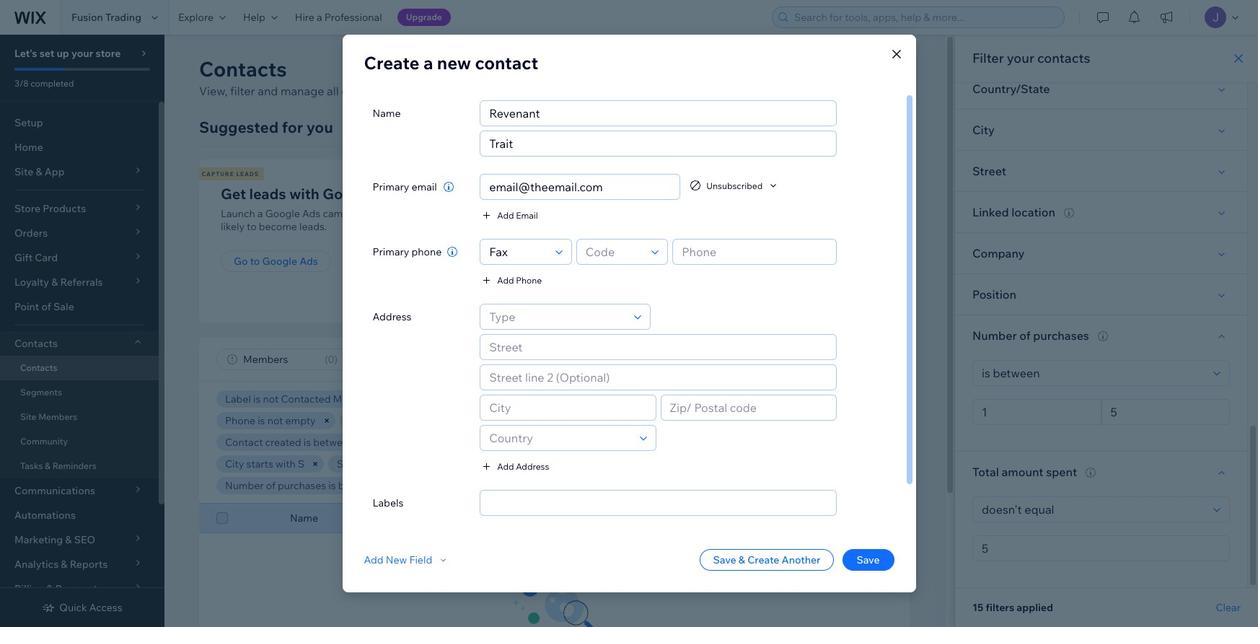 Task type: vqa. For each thing, say whether or not it's contained in the screenshot.
Labels
yes



Task type: describe. For each thing, give the bounding box(es) containing it.
list
[[757, 185, 779, 203]]

create inside button
[[748, 554, 780, 567]]

contact created is between dec 22, 2023 and dec 10, 2023
[[225, 436, 499, 449]]

a inside hire a professional link
[[317, 11, 322, 24]]

let's set up your store
[[14, 47, 121, 60]]

new
[[386, 554, 407, 567]]

street for street
[[973, 164, 1007, 178]]

suggested
[[199, 118, 279, 136]]

email for email deliverability status is inactive
[[689, 393, 715, 406]]

3/8 completed
[[14, 78, 74, 89]]

labels
[[373, 497, 404, 510]]

leads. inside get leads with google ads launch a google ads campaign to target people likely to become leads.
[[300, 220, 327, 233]]

status up save button
[[885, 512, 914, 525]]

company
[[973, 246, 1025, 261]]

1 5 from the left
[[409, 479, 415, 492]]

To number field
[[1107, 400, 1226, 424]]

field
[[410, 554, 432, 567]]

2 type field from the top
[[485, 305, 630, 329]]

add inside grow your contact list add contacts by importing them via gmail or a csv file.
[[627, 207, 646, 220]]

status down search... field
[[780, 393, 809, 406]]

add address
[[497, 461, 550, 472]]

sale
[[53, 300, 74, 313]]

1
[[382, 479, 387, 492]]

status up assignee
[[535, 393, 564, 406]]

contacted
[[281, 393, 331, 406]]

street for street is not empty
[[337, 458, 366, 471]]

add email button
[[480, 209, 538, 222]]

drive
[[667, 458, 692, 471]]

filter for filter
[[643, 353, 668, 366]]

filters
[[986, 601, 1015, 614]]

2 horizontal spatial address
[[717, 512, 756, 525]]

add for add email
[[497, 210, 514, 221]]

1 vertical spatial google
[[265, 207, 300, 220]]

simon
[[617, 414, 648, 427]]

add email
[[497, 210, 538, 221]]

address inside button
[[516, 461, 550, 472]]

leads
[[236, 170, 259, 178]]

let's
[[14, 47, 37, 60]]

0 vertical spatial google
[[323, 185, 374, 203]]

to inside button
[[250, 255, 260, 268]]

hire a professional
[[295, 11, 382, 24]]

create contact button
[[780, 56, 910, 82]]

number for number of purchases
[[973, 328, 1017, 343]]

1 dec from the left
[[357, 436, 376, 449]]

city starts with s
[[225, 458, 305, 471]]

jacob
[[585, 414, 615, 427]]

them
[[754, 207, 779, 220]]

a inside grow your contact list add contacts by importing them via gmail or a csv file.
[[839, 207, 844, 220]]

City field
[[485, 396, 651, 420]]

spent for total amount spent is not 5
[[511, 479, 538, 492]]

site members link
[[0, 405, 159, 429]]

Search for tools, apps, help & more... field
[[790, 7, 1060, 27]]

community
[[20, 436, 68, 447]]

and right 1
[[389, 479, 407, 492]]

subscriber
[[483, 393, 532, 406]]

google inside button
[[262, 255, 297, 268]]

gmail
[[797, 207, 824, 220]]

1 horizontal spatial clear
[[1217, 601, 1241, 614]]

select an option field for number of purchases
[[978, 361, 1210, 385]]

linked for linked location
[[973, 205, 1009, 219]]

save for save
[[857, 554, 880, 567]]

me
[[333, 393, 348, 406]]

2 2023 from the left
[[476, 436, 499, 449]]

help
[[243, 11, 266, 24]]

not for street is not empty
[[378, 458, 394, 471]]

is left jacob
[[576, 414, 583, 427]]

deliverability
[[717, 393, 778, 406]]

0 vertical spatial ads
[[377, 185, 404, 203]]

help button
[[235, 0, 286, 35]]

1 2023 from the left
[[393, 436, 417, 449]]

filter button
[[617, 349, 681, 370]]

contacts inside contacts link
[[20, 362, 57, 373]]

segments
[[20, 387, 62, 398]]

contact inside grow your contact list add contacts by importing them via gmail or a csv file.
[[702, 185, 754, 203]]

1 vertical spatial between
[[338, 479, 380, 492]]

email inside button
[[516, 210, 538, 221]]

trading
[[105, 11, 141, 24]]

add phone
[[497, 275, 542, 285]]

of for number of purchases is between 1 and 5
[[266, 479, 276, 492]]

Code field
[[582, 240, 648, 264]]

(
[[325, 353, 328, 366]]

0 horizontal spatial contact
[[225, 436, 263, 449]]

quick
[[59, 601, 87, 614]]

member status is not a member
[[348, 414, 497, 427]]

segments link
[[0, 380, 159, 405]]

your inside grow your contact list add contacts by importing them via gmail or a csv file.
[[667, 185, 698, 203]]

get
[[221, 185, 246, 203]]

more
[[623, 170, 644, 178]]

file.
[[650, 220, 666, 233]]

people
[[415, 207, 448, 220]]

set
[[39, 47, 54, 60]]

empty for street is not empty
[[396, 458, 427, 471]]

empty for phone is not empty
[[285, 414, 316, 427]]

hire a professional link
[[286, 0, 391, 35]]

to left the 'target'
[[372, 207, 382, 220]]

filter your contacts
[[973, 50, 1091, 66]]

point of sale
[[14, 300, 74, 313]]

filter for filter your contacts
[[973, 50, 1005, 66]]

of for point of sale
[[41, 300, 51, 313]]

)
[[335, 353, 338, 366]]

or
[[827, 207, 836, 220]]

ads inside button
[[300, 255, 318, 268]]

Enter a value number field
[[978, 536, 1226, 561]]

15 filters applied
[[973, 601, 1054, 614]]

save button
[[843, 549, 895, 571]]

site
[[20, 411, 36, 422]]

community link
[[0, 429, 159, 454]]

suggested for you
[[199, 118, 333, 136]]

Search... field
[[738, 349, 888, 370]]

primary email
[[373, 180, 437, 193]]

0 horizontal spatial clear button
[[598, 477, 641, 494]]

0 vertical spatial contacts
[[1038, 50, 1091, 66]]

equal
[[570, 458, 596, 471]]

capture leads
[[202, 170, 259, 178]]

store
[[96, 47, 121, 60]]

get
[[607, 170, 621, 178]]

0 vertical spatial address
[[373, 310, 412, 323]]

From number field
[[978, 400, 1097, 424]]

2 5 from the left
[[568, 479, 574, 492]]

leads. inside contacts view, filter and manage all of your site's customers and leads. learn more
[[493, 84, 525, 98]]

days
[[633, 436, 655, 449]]

0
[[328, 353, 335, 366]]

site's
[[382, 84, 408, 98]]

Email field
[[485, 175, 676, 199]]

number of purchases
[[973, 328, 1090, 343]]

your inside sidebar element
[[71, 47, 93, 60]]

home link
[[0, 135, 159, 160]]

setup
[[14, 116, 43, 129]]

your up the country/state
[[1007, 50, 1035, 66]]

list containing get leads with google ads
[[197, 160, 1006, 323]]

Street line 2 (Optional) field
[[485, 365, 832, 390]]

not for phone is not empty
[[268, 414, 283, 427]]

Street field
[[485, 335, 832, 359]]

and right me
[[350, 393, 368, 406]]

email for email
[[452, 512, 478, 525]]

assignee
[[530, 414, 573, 427]]

0 vertical spatial clear
[[608, 480, 630, 491]]

total for total amount spent
[[973, 465, 1000, 479]]

member
[[457, 414, 497, 427]]

birthdate in the last 90 days
[[524, 436, 655, 449]]

your inside contacts view, filter and manage all of your site's customers and leads. learn more
[[355, 84, 379, 98]]

phone inside button
[[516, 275, 542, 285]]

Unsaved view field
[[239, 349, 320, 370]]

total for total amount spent is not 5
[[447, 479, 470, 492]]

import
[[640, 255, 672, 268]]

fusion trading
[[71, 11, 141, 24]]

with for google
[[290, 185, 320, 203]]

new
[[437, 52, 471, 74]]

primary for primary phone
[[373, 245, 409, 258]]

upgrade
[[406, 12, 442, 22]]

& for create
[[739, 554, 746, 567]]



Task type: locate. For each thing, give the bounding box(es) containing it.
google down leads
[[265, 207, 300, 220]]

applied
[[1017, 601, 1054, 614]]

your
[[71, 47, 93, 60], [1007, 50, 1035, 66], [355, 84, 379, 98], [667, 185, 698, 203]]

1 horizontal spatial city
[[973, 123, 995, 137]]

to right go
[[250, 255, 260, 268]]

1 horizontal spatial street
[[973, 164, 1007, 178]]

is left 1
[[329, 479, 336, 492]]

2 vertical spatial google
[[262, 255, 297, 268]]

add for add phone
[[497, 275, 514, 285]]

and
[[258, 84, 278, 98], [470, 84, 491, 98], [350, 393, 368, 406], [419, 436, 437, 449], [389, 479, 407, 492]]

2023 right 10,
[[476, 436, 499, 449]]

ads up the 'target'
[[377, 185, 404, 203]]

hickory
[[629, 458, 665, 471]]

0 vertical spatial location
[[1012, 205, 1056, 219]]

your left site's
[[355, 84, 379, 98]]

contacts
[[199, 56, 287, 82], [674, 255, 718, 268], [14, 337, 58, 350], [20, 362, 57, 373]]

city down the country/state
[[973, 123, 995, 137]]

filter
[[973, 50, 1005, 66], [643, 353, 668, 366]]

0 horizontal spatial 5
[[409, 479, 415, 492]]

contact inside button
[[849, 62, 893, 77]]

0 horizontal spatial save
[[713, 554, 737, 567]]

0 horizontal spatial amount
[[473, 479, 509, 492]]

target
[[384, 207, 413, 220]]

1 save from the left
[[713, 554, 737, 567]]

1 vertical spatial ads
[[302, 207, 321, 220]]

dec left 22,
[[357, 436, 376, 449]]

0 vertical spatial city
[[973, 123, 995, 137]]

1 horizontal spatial total
[[973, 465, 1000, 479]]

0 horizontal spatial address
[[373, 310, 412, 323]]

with right leads
[[290, 185, 320, 203]]

empty
[[285, 414, 316, 427], [396, 458, 427, 471]]

add down the add email button
[[497, 275, 514, 285]]

csv
[[627, 220, 647, 233]]

number down position
[[973, 328, 1017, 343]]

is down doesn't
[[540, 479, 548, 492]]

contact up importing
[[702, 185, 754, 203]]

First name field
[[485, 101, 832, 126]]

location
[[1012, 205, 1056, 219], [493, 458, 531, 471]]

never
[[576, 393, 602, 406]]

1 primary from the top
[[373, 180, 409, 193]]

add
[[627, 207, 646, 220], [497, 210, 514, 221], [497, 275, 514, 285], [497, 461, 514, 472], [364, 554, 384, 567]]

a
[[317, 11, 322, 24], [424, 52, 433, 74], [258, 207, 263, 220], [839, 207, 844, 220], [450, 414, 455, 427]]

0 horizontal spatial create
[[364, 52, 420, 74]]

label
[[225, 393, 251, 406]]

phone down label
[[225, 414, 256, 427]]

contacts button
[[0, 331, 159, 356]]

1 vertical spatial select an option field
[[978, 497, 1210, 522]]

automations
[[14, 509, 76, 522]]

primary left "phone"
[[373, 245, 409, 258]]

Last name field
[[485, 131, 832, 156]]

create
[[364, 52, 420, 74], [810, 62, 847, 77], [748, 554, 780, 567]]

sidebar element
[[0, 35, 165, 627]]

create for create a new contact
[[364, 52, 420, 74]]

number
[[973, 328, 1017, 343], [225, 479, 264, 492]]

1 vertical spatial street
[[337, 458, 366, 471]]

0 vertical spatial member
[[348, 414, 388, 427]]

0 horizontal spatial name
[[290, 512, 318, 525]]

2 vertical spatial ads
[[300, 255, 318, 268]]

point of sale link
[[0, 294, 159, 319]]

1 vertical spatial member
[[843, 512, 883, 525]]

is down customers
[[422, 414, 429, 427]]

1 horizontal spatial spent
[[1047, 465, 1078, 479]]

contacts inside import contacts button
[[674, 255, 718, 268]]

spent
[[1047, 465, 1078, 479], [511, 479, 538, 492]]

add up total amount spent is not 5
[[497, 461, 514, 472]]

contact
[[849, 62, 893, 77], [225, 436, 263, 449]]

amount down "from" number field
[[1002, 465, 1044, 479]]

primary up the 'target'
[[373, 180, 409, 193]]

add phone button
[[480, 274, 542, 287]]

1 horizontal spatial number
[[973, 328, 1017, 343]]

email up member
[[455, 393, 480, 406]]

1 vertical spatial contact
[[225, 436, 263, 449]]

contacts up segments
[[20, 362, 57, 373]]

quick access button
[[42, 601, 122, 614]]

1 vertical spatial with
[[276, 458, 296, 471]]

0 vertical spatial select an option field
[[978, 361, 1210, 385]]

0 vertical spatial purchases
[[1034, 328, 1090, 343]]

1 horizontal spatial member
[[843, 512, 883, 525]]

Select an option field
[[978, 361, 1210, 385], [978, 497, 1210, 522]]

all
[[327, 84, 339, 98]]

primary for primary email
[[373, 180, 409, 193]]

the
[[581, 436, 597, 449]]

0 vertical spatial with
[[290, 185, 320, 203]]

2 primary from the top
[[373, 245, 409, 258]]

is up the s
[[304, 436, 311, 449]]

ads down get leads with google ads launch a google ads campaign to target people likely to become leads.
[[300, 255, 318, 268]]

with inside get leads with google ads launch a google ads campaign to target people likely to become leads.
[[290, 185, 320, 203]]

street up linked location
[[973, 164, 1007, 178]]

None checkbox
[[217, 510, 228, 527]]

member for member status is not a member
[[348, 414, 388, 427]]

phone for phone
[[585, 512, 615, 525]]

2 select an option field from the top
[[978, 497, 1210, 522]]

a right hire
[[317, 11, 322, 24]]

tasks
[[20, 461, 43, 471]]

list
[[197, 160, 1006, 323]]

is up the starts
[[258, 414, 265, 427]]

not down 22,
[[378, 458, 394, 471]]

spent for total amount spent
[[1047, 465, 1078, 479]]

0 vertical spatial contact
[[475, 52, 539, 74]]

1 horizontal spatial &
[[739, 554, 746, 567]]

amount for total amount spent
[[1002, 465, 1044, 479]]

location up company at right
[[1012, 205, 1056, 219]]

0 vertical spatial street
[[973, 164, 1007, 178]]

1 horizontal spatial name
[[373, 107, 401, 120]]

0 horizontal spatial purchases
[[278, 479, 326, 492]]

save
[[713, 554, 737, 567], [857, 554, 880, 567]]

5 down linked location doesn't equal any of hickory drive at the bottom
[[568, 479, 574, 492]]

between
[[313, 436, 355, 449], [338, 479, 380, 492]]

1 vertical spatial phone
[[225, 414, 256, 427]]

create for create contact
[[810, 62, 847, 77]]

country/state
[[973, 82, 1051, 96]]

add inside button
[[497, 461, 514, 472]]

1 horizontal spatial save
[[857, 554, 880, 567]]

& inside button
[[739, 554, 746, 567]]

street down contact created is between dec 22, 2023 and dec 10, 2023
[[337, 458, 366, 471]]

type field down add phone
[[485, 305, 630, 329]]

1 vertical spatial name
[[290, 512, 318, 525]]

and right filter on the top of the page
[[258, 84, 278, 98]]

Type field
[[485, 240, 551, 264], [485, 305, 630, 329]]

learn more button
[[527, 82, 588, 100]]

0 horizontal spatial member
[[348, 414, 388, 427]]

Country field
[[485, 426, 636, 450]]

unsubscribed
[[707, 180, 763, 191]]

1 vertical spatial filter
[[643, 353, 668, 366]]

dec
[[357, 436, 376, 449], [439, 436, 458, 449]]

phone down add email
[[516, 275, 542, 285]]

linked for linked location doesn't equal any of hickory drive
[[459, 458, 491, 471]]

save inside button
[[857, 554, 880, 567]]

a inside get leads with google ads launch a google ads campaign to target people likely to become leads.
[[258, 207, 263, 220]]

quick access
[[59, 601, 122, 614]]

add for add address
[[497, 461, 514, 472]]

1 horizontal spatial phone
[[516, 275, 542, 285]]

and down new
[[470, 84, 491, 98]]

2 vertical spatial address
[[717, 512, 756, 525]]

linked down 10,
[[459, 458, 491, 471]]

leads. left learn on the top of the page
[[493, 84, 525, 98]]

1 vertical spatial leads.
[[300, 220, 327, 233]]

total amount spent
[[973, 465, 1078, 479]]

22,
[[378, 436, 391, 449]]

location for linked location
[[1012, 205, 1056, 219]]

capture
[[202, 170, 234, 178]]

members
[[38, 411, 77, 422]]

filter
[[230, 84, 255, 98]]

site members
[[20, 411, 77, 422]]

address
[[373, 310, 412, 323], [516, 461, 550, 472], [717, 512, 756, 525]]

customers
[[411, 84, 468, 98]]

2 save from the left
[[857, 554, 880, 567]]

0 horizontal spatial &
[[45, 461, 51, 471]]

1 horizontal spatial 2023
[[476, 436, 499, 449]]

contacts inside contacts view, filter and manage all of your site's customers and leads. learn more
[[199, 56, 287, 82]]

0 vertical spatial leads.
[[493, 84, 525, 98]]

0 horizontal spatial dec
[[357, 436, 376, 449]]

add address button
[[480, 460, 550, 473]]

tasks & reminders
[[20, 461, 97, 471]]

phone down any
[[585, 512, 615, 525]]

doesn't
[[533, 458, 568, 471]]

get leads with google ads launch a google ads campaign to target people likely to become leads.
[[221, 185, 448, 233]]

1 vertical spatial empty
[[396, 458, 427, 471]]

email for email subscriber status is never subscribed
[[455, 393, 480, 406]]

1 vertical spatial address
[[516, 461, 550, 472]]

& inside sidebar element
[[45, 461, 51, 471]]

1 horizontal spatial contact
[[702, 185, 754, 203]]

of for number of purchases
[[1020, 328, 1031, 343]]

and down "member status is not a member" at the bottom of page
[[419, 436, 437, 449]]

0 horizontal spatial total
[[447, 479, 470, 492]]

number down the starts
[[225, 479, 264, 492]]

learn
[[527, 84, 558, 98]]

you
[[307, 118, 333, 136]]

1 vertical spatial purchases
[[278, 479, 326, 492]]

explore
[[178, 11, 214, 24]]

city for city
[[973, 123, 995, 137]]

0 vertical spatial primary
[[373, 180, 409, 193]]

address down birthdate
[[516, 461, 550, 472]]

0 vertical spatial linked
[[973, 205, 1009, 219]]

with for s
[[276, 458, 296, 471]]

0 horizontal spatial phone
[[225, 414, 256, 427]]

save & create another
[[713, 554, 821, 567]]

spent down add address
[[511, 479, 538, 492]]

with
[[290, 185, 320, 203], [276, 458, 296, 471]]

add new field button
[[364, 554, 450, 567]]

not left member
[[432, 414, 447, 427]]

is left never
[[566, 393, 573, 406]]

import contacts
[[640, 255, 718, 268]]

of inside contacts view, filter and manage all of your site's customers and leads. learn more
[[342, 84, 352, 98]]

1 vertical spatial location
[[493, 458, 531, 471]]

0 horizontal spatial contact
[[475, 52, 539, 74]]

with left the s
[[276, 458, 296, 471]]

unsubscribed button
[[689, 179, 780, 192]]

0 horizontal spatial city
[[225, 458, 244, 471]]

another
[[782, 554, 821, 567]]

a left member
[[450, 414, 455, 427]]

None field
[[494, 491, 832, 515]]

1 horizontal spatial leads.
[[493, 84, 525, 98]]

home
[[14, 141, 43, 154]]

google down become
[[262, 255, 297, 268]]

total amount spent is not 5
[[447, 479, 574, 492]]

not for label is not contacted me and customers
[[263, 393, 279, 406]]

purchases for number of purchases is between 1 and 5
[[278, 479, 326, 492]]

add for add new field
[[364, 554, 384, 567]]

is right label
[[253, 393, 261, 406]]

contacts inside grow your contact list add contacts by importing them via gmail or a csv file.
[[648, 207, 689, 220]]

1 horizontal spatial amount
[[1002, 465, 1044, 479]]

0 vertical spatial type field
[[485, 240, 551, 264]]

of inside sidebar element
[[41, 300, 51, 313]]

filter inside button
[[643, 353, 668, 366]]

automations link
[[0, 503, 159, 528]]

phone for phone is not empty
[[225, 414, 256, 427]]

filter up the country/state
[[973, 50, 1005, 66]]

contacts view, filter and manage all of your site's customers and leads. learn more
[[199, 56, 588, 98]]

member up contact created is between dec 22, 2023 and dec 10, 2023
[[348, 414, 388, 427]]

1 horizontal spatial purchases
[[1034, 328, 1090, 343]]

member up save button
[[843, 512, 883, 525]]

street
[[973, 164, 1007, 178], [337, 458, 366, 471]]

contacts inside the contacts popup button
[[14, 337, 58, 350]]

reminders
[[52, 461, 97, 471]]

1 vertical spatial city
[[225, 458, 244, 471]]

( 0 )
[[325, 353, 338, 366]]

5 right 1
[[409, 479, 415, 492]]

address up save & create another
[[717, 512, 756, 525]]

importing
[[705, 207, 752, 220]]

filter up subscribed
[[643, 353, 668, 366]]

last
[[599, 436, 616, 449]]

clear
[[608, 480, 630, 491], [1217, 601, 1241, 614]]

city for city starts with s
[[225, 458, 244, 471]]

2 horizontal spatial phone
[[585, 512, 615, 525]]

1 horizontal spatial location
[[1012, 205, 1056, 219]]

create a new contact
[[364, 52, 539, 74]]

city left the starts
[[225, 458, 244, 471]]

not up "created"
[[268, 414, 283, 427]]

2 horizontal spatial create
[[810, 62, 847, 77]]

0 vertical spatial between
[[313, 436, 355, 449]]

a right or
[[839, 207, 844, 220]]

amount for total amount spent is not 5
[[473, 479, 509, 492]]

is
[[253, 393, 261, 406], [566, 393, 573, 406], [812, 393, 819, 406], [258, 414, 265, 427], [422, 414, 429, 427], [576, 414, 583, 427], [304, 436, 311, 449], [369, 458, 376, 471], [329, 479, 336, 492], [540, 479, 548, 492]]

1 horizontal spatial filter
[[973, 50, 1005, 66]]

add down the grow
[[627, 207, 646, 220]]

a left new
[[424, 52, 433, 74]]

0 horizontal spatial filter
[[643, 353, 668, 366]]

0 horizontal spatial linked
[[459, 458, 491, 471]]

street is not empty
[[337, 458, 427, 471]]

1 horizontal spatial linked
[[973, 205, 1009, 219]]

1 type field from the top
[[485, 240, 551, 264]]

0 horizontal spatial location
[[493, 458, 531, 471]]

is left inactive
[[812, 393, 819, 406]]

linked up company at right
[[973, 205, 1009, 219]]

a down leads
[[258, 207, 263, 220]]

0 vertical spatial clear button
[[598, 477, 641, 494]]

2023 right 22,
[[393, 436, 417, 449]]

contacts link
[[0, 356, 159, 380]]

tasks & reminders link
[[0, 454, 159, 479]]

1 horizontal spatial create
[[748, 554, 780, 567]]

add left new
[[364, 554, 384, 567]]

ads left campaign
[[302, 207, 321, 220]]

0 horizontal spatial empty
[[285, 414, 316, 427]]

to right likely
[[247, 220, 257, 233]]

not up the phone is not empty at the left of page
[[263, 393, 279, 406]]

between down me
[[313, 436, 355, 449]]

save for save & create another
[[713, 554, 737, 567]]

address down the primary phone
[[373, 310, 412, 323]]

more
[[560, 84, 588, 98]]

to
[[372, 207, 382, 220], [247, 220, 257, 233], [250, 255, 260, 268]]

name down number of purchases is between 1 and 5
[[290, 512, 318, 525]]

& right tasks
[[45, 461, 51, 471]]

1 horizontal spatial contacts
[[1038, 50, 1091, 66]]

member for member status
[[843, 512, 883, 525]]

1 vertical spatial clear button
[[1217, 601, 1241, 614]]

1 vertical spatial clear
[[1217, 601, 1241, 614]]

up
[[57, 47, 69, 60]]

email left deliverability
[[689, 393, 715, 406]]

1 vertical spatial contacts
[[648, 207, 689, 220]]

0 vertical spatial phone
[[516, 275, 542, 285]]

your up the by on the right top of the page
[[667, 185, 698, 203]]

status down customers
[[391, 414, 420, 427]]

1 horizontal spatial contact
[[849, 62, 893, 77]]

location for linked location doesn't equal any of hickory drive
[[493, 458, 531, 471]]

spent down "from" number field
[[1047, 465, 1078, 479]]

campaign
[[323, 207, 370, 220]]

2 dec from the left
[[439, 436, 458, 449]]

access
[[89, 601, 122, 614]]

email down email "field"
[[516, 210, 538, 221]]

likely
[[221, 220, 245, 233]]

in
[[570, 436, 579, 449]]

contacts left the by on the right top of the page
[[648, 207, 689, 220]]

purchases for number of purchases
[[1034, 328, 1090, 343]]

select an option field for total amount spent
[[978, 497, 1210, 522]]

Phone field
[[678, 240, 832, 264]]

contacts up filter on the top of the page
[[199, 56, 287, 82]]

& left another at the right bottom of page
[[739, 554, 746, 567]]

contacts
[[1038, 50, 1091, 66], [648, 207, 689, 220]]

leads. right become
[[300, 220, 327, 233]]

type field up add phone
[[485, 240, 551, 264]]

between left 1
[[338, 479, 380, 492]]

0 vertical spatial name
[[373, 107, 401, 120]]

select an option field up "from" number field
[[978, 361, 1210, 385]]

add up add phone button
[[497, 210, 514, 221]]

not down doesn't
[[550, 479, 566, 492]]

contacts down point of sale
[[14, 337, 58, 350]]

primary phone
[[373, 245, 442, 258]]

is down contact created is between dec 22, 2023 and dec 10, 2023
[[369, 458, 376, 471]]

email down total amount spent is not 5
[[452, 512, 478, 525]]

1 select an option field from the top
[[978, 361, 1210, 385]]

number for number of purchases is between 1 and 5
[[225, 479, 264, 492]]

import contacts button
[[627, 250, 731, 272]]

& for reminders
[[45, 461, 51, 471]]

0 vertical spatial contact
[[849, 62, 893, 77]]

0 horizontal spatial clear
[[608, 480, 630, 491]]

create inside button
[[810, 62, 847, 77]]

grow
[[627, 185, 664, 203]]

member
[[348, 414, 388, 427], [843, 512, 883, 525]]

dec left 10,
[[439, 436, 458, 449]]

2 vertical spatial phone
[[585, 512, 615, 525]]

1 vertical spatial type field
[[485, 305, 630, 329]]

0 horizontal spatial spent
[[511, 479, 538, 492]]

empty down contacted
[[285, 414, 316, 427]]

0 vertical spatial empty
[[285, 414, 316, 427]]

select an option field up the enter a value number field
[[978, 497, 1210, 522]]

0 vertical spatial filter
[[973, 50, 1005, 66]]

launch
[[221, 207, 255, 220]]

save inside button
[[713, 554, 737, 567]]

0 vertical spatial &
[[45, 461, 51, 471]]

1 horizontal spatial 5
[[568, 479, 574, 492]]

0 horizontal spatial 2023
[[393, 436, 417, 449]]

email subscriber status is never subscribed
[[455, 393, 657, 406]]

google up campaign
[[323, 185, 374, 203]]

your right up
[[71, 47, 93, 60]]

location up total amount spent is not 5
[[493, 458, 531, 471]]

0 horizontal spatial contacts
[[648, 207, 689, 220]]

1 horizontal spatial empty
[[396, 458, 427, 471]]

Zip/ Postal code field
[[666, 396, 832, 420]]

1 horizontal spatial clear button
[[1217, 601, 1241, 614]]

1 vertical spatial primary
[[373, 245, 409, 258]]



